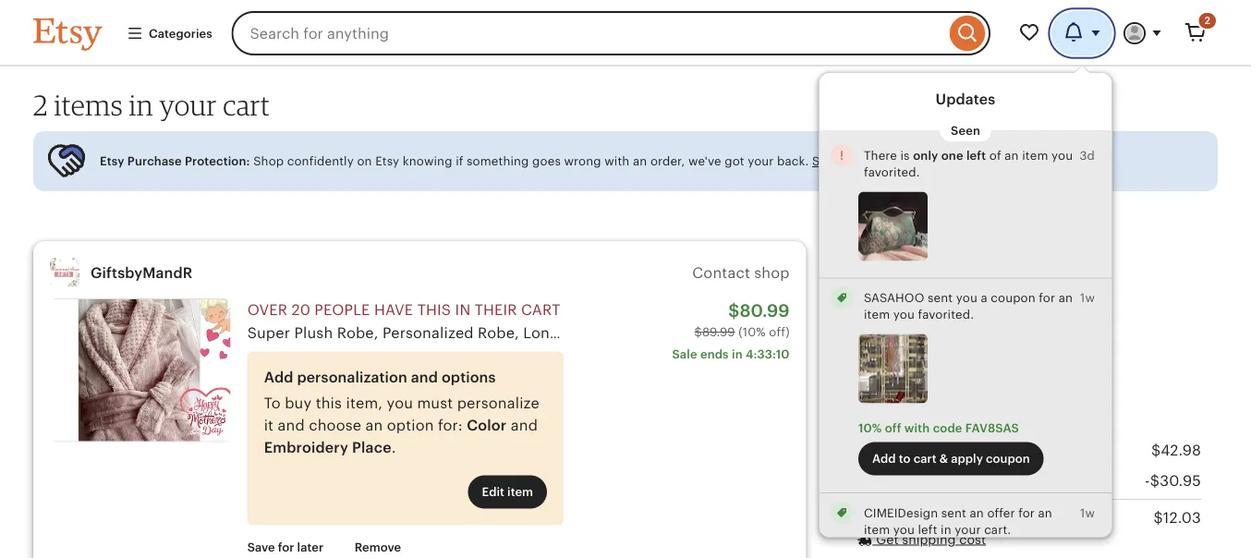 Task type: describe. For each thing, give the bounding box(es) containing it.
with inside updates banner
[[905, 421, 930, 435]]

embroidery
[[264, 439, 348, 456]]

color
[[467, 417, 507, 434]]

order,
[[650, 154, 685, 168]]

an inside of an item you favorited.
[[1005, 148, 1019, 162]]

coupon inside button
[[986, 452, 1030, 466]]

coupon inside sasahoo sent you a coupon for an item you favorited. 1w
[[991, 291, 1036, 305]]

$ for 42.98
[[1151, 442, 1161, 458]]

see program terms link
[[812, 154, 925, 168]]

american express image
[[989, 268, 1028, 292]]

89.99
[[702, 325, 735, 339]]

color and embroidery place .
[[264, 417, 538, 456]]

1w inside sasahoo sent you a coupon for an item you favorited. 1w
[[1080, 291, 1095, 305]]

$ up sale at the bottom of page
[[694, 325, 702, 339]]

total
[[911, 442, 944, 459]]

knowing
[[403, 154, 452, 168]]

none search field inside updates banner
[[232, 11, 991, 55]]

30.95
[[1160, 472, 1201, 489]]

pay in 4 installments image
[[890, 371, 934, 400]]

item inside cimeidesign sent an offer for an item you left in your cart.
[[864, 523, 890, 537]]

Search for anything text field
[[232, 11, 945, 55]]

$ for 80.99
[[728, 301, 740, 321]]

embroidered
[[563, 325, 657, 342]]

you'll
[[892, 237, 930, 253]]

choose
[[309, 417, 361, 434]]

ends
[[700, 347, 729, 361]]

add to cart & apply coupon
[[872, 452, 1030, 466]]

bathrobe
[[661, 325, 727, 342]]

this inside over 20 people have this in their cart super plush robe, personalized robe, long embroidered bathrobe
[[417, 301, 451, 318]]

your inside cimeidesign sent an offer for an item you left in your cart.
[[955, 523, 981, 537]]

-
[[1145, 472, 1150, 489]]

discover image
[[1035, 269, 1080, 296]]

an inside to buy this item, you must personalize it and choose an option for:
[[365, 417, 383, 434]]

add for add to cart & apply coupon
[[872, 452, 896, 466]]

remove button
[[341, 531, 415, 558]]

you inside cimeidesign sent an offer for an item you left in your cart.
[[893, 523, 915, 537]]

their
[[475, 301, 517, 318]]

sale
[[672, 347, 697, 361]]

program
[[838, 154, 888, 168]]

seen
[[951, 123, 980, 137]]

one
[[941, 148, 964, 162]]

updates
[[936, 91, 996, 107]]

$50.00 product minimum applies
[[890, 404, 1086, 418]]

a
[[981, 291, 988, 305]]

1 horizontal spatial and
[[411, 369, 438, 386]]

on
[[357, 154, 372, 168]]

edit item button
[[468, 475, 547, 509]]

contact shop
[[692, 264, 790, 281]]

paypal image
[[892, 303, 931, 327]]

shop discount
[[856, 473, 961, 489]]

in inside cimeidesign sent an offer for an item you left in your cart.
[[941, 523, 952, 537]]

over 20 people have this in their cart super plush robe, personalized robe, long embroidered bathrobe
[[247, 301, 727, 342]]

offer
[[987, 506, 1015, 520]]

super
[[247, 325, 290, 342]]

updates banner
[[0, 0, 1251, 558]]

cimeidesign
[[864, 506, 938, 520]]

there is only one left
[[864, 148, 986, 162]]

&
[[940, 452, 948, 466]]

1 horizontal spatial left
[[967, 148, 986, 162]]

applies
[[1044, 404, 1086, 418]]

uniquely designed stylish gold metal jewelry and accessory rack display for necklaces, rings, earrings and bracelets organizer holders image
[[858, 334, 928, 404]]

fav8sas
[[966, 421, 1019, 435]]

cart.
[[984, 523, 1011, 537]]

wrong
[[564, 154, 601, 168]]

of an item you favorited.
[[864, 148, 1073, 179]]

off
[[885, 421, 902, 435]]

- $ 30.95
[[1145, 472, 1201, 489]]

over
[[247, 301, 288, 318]]

to buy this item, you must personalize it and choose an option for:
[[264, 395, 540, 434]]

back.
[[777, 154, 809, 168]]

this inside to buy this item, you must personalize it and choose an option for:
[[316, 395, 342, 412]]

confidently
[[287, 154, 354, 168]]

contact
[[692, 264, 750, 281]]

an right offer
[[1038, 506, 1052, 520]]

and inside color and embroidery place .
[[511, 417, 538, 434]]

item,
[[346, 395, 383, 412]]

code
[[933, 421, 962, 435]]

cimeidesign sent an offer for an item you left in your cart.
[[864, 506, 1052, 537]]

plush
[[294, 325, 333, 342]]

$ 42.98
[[1151, 442, 1201, 458]]

remove
[[355, 541, 401, 555]]

for inside cimeidesign sent an offer for an item you left in your cart.
[[1019, 506, 1035, 520]]

cost
[[959, 532, 986, 547]]

$ 12.03
[[1154, 510, 1201, 526]]

goes
[[532, 154, 561, 168]]

you inside to buy this item, you must personalize it and choose an option for:
[[387, 395, 413, 412]]

in inside $ 80.99 $ 89.99 (10% off) sale ends in 4:33:10
[[732, 347, 743, 361]]

categories
[[149, 26, 212, 40]]

item inside of an item you favorited.
[[1022, 148, 1048, 162]]

2 link
[[1174, 11, 1218, 55]]

save for later button
[[233, 531, 337, 558]]

see
[[812, 154, 834, 168]]

an left order,
[[633, 154, 647, 168]]

0 vertical spatial shop
[[253, 154, 284, 168]]

3d
[[1080, 148, 1095, 162]]

20
[[292, 301, 310, 318]]

get
[[876, 532, 899, 547]]

discount
[[898, 473, 961, 489]]

2 items in your cart
[[33, 87, 270, 122]]



Task type: vqa. For each thing, say whether or not it's contained in the screenshot.
2 corresponding to 2 items in your cart
yes



Task type: locate. For each thing, give the bounding box(es) containing it.
you left a
[[956, 291, 978, 305]]

add left to
[[872, 452, 896, 466]]

1 horizontal spatial this
[[417, 301, 451, 318]]

0 horizontal spatial robe,
[[337, 325, 378, 342]]

mastercard image
[[941, 268, 979, 292]]

you inside of an item you favorited.
[[1052, 148, 1073, 162]]

etsy
[[100, 154, 124, 168], [375, 154, 399, 168]]

how you'll pay
[[856, 237, 960, 253]]

0 vertical spatial left
[[967, 148, 986, 162]]

have
[[374, 301, 413, 318]]

add for add personalization and options
[[264, 369, 293, 386]]

in
[[129, 87, 153, 122], [455, 301, 471, 318], [732, 347, 743, 361], [941, 523, 952, 537]]

etsy right on
[[375, 154, 399, 168]]

0 vertical spatial for
[[1039, 291, 1055, 305]]

0 horizontal spatial for
[[278, 541, 294, 555]]

1 vertical spatial favorited.
[[918, 308, 974, 322]]

coupon down fav8sas
[[986, 452, 1030, 466]]

1 1w from the top
[[1080, 291, 1095, 305]]

2 horizontal spatial and
[[511, 417, 538, 434]]

for:
[[438, 417, 463, 434]]

2 for 2
[[1205, 15, 1211, 26]]

$ up 89.99
[[728, 301, 740, 321]]

1w right discover image
[[1080, 291, 1095, 305]]

0 horizontal spatial shop
[[253, 154, 284, 168]]

2
[[1205, 15, 1211, 26], [33, 87, 48, 122]]

sasahoo sent you a coupon for an item you favorited. 1w
[[864, 291, 1095, 322]]

and
[[411, 369, 438, 386], [278, 417, 305, 434], [511, 417, 538, 434]]

minimum
[[986, 404, 1041, 418]]

2 robe, from the left
[[478, 325, 519, 342]]

your right got
[[748, 154, 774, 168]]

1 vertical spatial for
[[1019, 506, 1035, 520]]

1 horizontal spatial 2
[[1205, 15, 1211, 26]]

12.03
[[1163, 510, 1201, 526]]

giftsbymandr
[[91, 264, 193, 281]]

2 horizontal spatial for
[[1039, 291, 1055, 305]]

2 inside updates banner
[[1205, 15, 1211, 26]]

1 horizontal spatial cart
[[521, 301, 560, 318]]

get shipping cost button
[[856, 531, 986, 549]]

42.98
[[1161, 442, 1201, 458]]

in left their
[[455, 301, 471, 318]]

$ for 12.03
[[1154, 510, 1163, 526]]

2 for 2 items in your cart
[[33, 87, 48, 122]]

for right american express icon
[[1039, 291, 1055, 305]]

1 horizontal spatial robe,
[[478, 325, 519, 342]]

None search field
[[232, 11, 991, 55]]

contact shop button
[[692, 264, 790, 281]]

0 vertical spatial favorited.
[[864, 165, 920, 179]]

$ 80.99 $ 89.99 (10% off) sale ends in 4:33:10
[[672, 301, 790, 361]]

item(s) total
[[856, 442, 944, 459]]

item down sasahoo
[[864, 308, 890, 322]]

cart up protection:
[[223, 87, 270, 122]]

0 horizontal spatial your
[[159, 87, 217, 122]]

1 vertical spatial this
[[316, 395, 342, 412]]

add
[[264, 369, 293, 386], [872, 452, 896, 466]]

2 horizontal spatial cart
[[914, 452, 937, 466]]

and up must
[[411, 369, 438, 386]]

super plush robe, personalized robe, long embroidered bathrobe link
[[247, 325, 727, 342]]

for inside the save for later button
[[278, 541, 294, 555]]

personalized
[[382, 325, 474, 342]]

sasahoo
[[864, 291, 925, 305]]

and inside to buy this item, you must personalize it and choose an option for:
[[278, 417, 305, 434]]

cart inside over 20 people have this in their cart super plush robe, personalized robe, long embroidered bathrobe
[[521, 301, 560, 318]]

this up choose
[[316, 395, 342, 412]]

1 vertical spatial cart
[[521, 301, 560, 318]]

with down $50.00
[[905, 421, 930, 435]]

left down cimeidesign
[[918, 523, 938, 537]]

item(s)
[[856, 442, 907, 459]]

with right wrong
[[605, 154, 630, 168]]

giftsbymandr image
[[50, 258, 79, 288]]

favorited. inside of an item you favorited.
[[864, 165, 920, 179]]

cart left '&'
[[914, 452, 937, 466]]

10% off with code fav8sas
[[858, 421, 1019, 435]]

1 horizontal spatial etsy
[[375, 154, 399, 168]]

sent
[[928, 291, 953, 305], [941, 506, 967, 520]]

subtotal
[[856, 510, 917, 526]]

0 vertical spatial coupon
[[991, 291, 1036, 305]]

0 vertical spatial this
[[417, 301, 451, 318]]

(10%
[[739, 325, 766, 339]]

you
[[1052, 148, 1073, 162], [956, 291, 978, 305], [893, 308, 915, 322], [387, 395, 413, 412], [893, 523, 915, 537]]

shop
[[754, 264, 790, 281]]

an inside sasahoo sent you a coupon for an item you favorited. 1w
[[1059, 291, 1073, 305]]

0 vertical spatial add
[[264, 369, 293, 386]]

$ down - $ 30.95
[[1154, 510, 1163, 526]]

0 horizontal spatial this
[[316, 395, 342, 412]]

1 horizontal spatial shop
[[856, 473, 894, 489]]

and down personalize
[[511, 417, 538, 434]]

0 horizontal spatial 2
[[33, 87, 48, 122]]

an up place
[[365, 417, 383, 434]]

0 horizontal spatial left
[[918, 523, 938, 537]]

shop down "item(s)"
[[856, 473, 894, 489]]

2 vertical spatial for
[[278, 541, 294, 555]]

left left the of
[[967, 148, 986, 162]]

coupon right a
[[991, 291, 1036, 305]]

later
[[297, 541, 324, 555]]

1 horizontal spatial for
[[1019, 506, 1035, 520]]

0 vertical spatial 1w
[[1080, 291, 1095, 305]]

item inside sasahoo sent you a coupon for an item you favorited. 1w
[[864, 308, 890, 322]]

coupon
[[991, 291, 1036, 305], [986, 452, 1030, 466]]

item down cimeidesign
[[864, 523, 890, 537]]

you down sasahoo
[[893, 308, 915, 322]]

1 vertical spatial sent
[[941, 506, 967, 520]]

2 vertical spatial your
[[955, 523, 981, 537]]

super plush robe, personalized robe, long embroidered bathrobe image
[[50, 299, 231, 442]]

product
[[936, 404, 982, 418]]

favorited. down mastercard 'icon' on the right of page
[[918, 308, 974, 322]]

there
[[864, 148, 897, 162]]

0 horizontal spatial cart
[[223, 87, 270, 122]]

and right it
[[278, 417, 305, 434]]

add inside button
[[872, 452, 896, 466]]

terms
[[891, 154, 925, 168]]

2 1w from the top
[[1080, 506, 1095, 520]]

1 vertical spatial left
[[918, 523, 938, 537]]

item inside edit item "button"
[[507, 485, 533, 499]]

only
[[913, 148, 938, 162]]

in left cost
[[941, 523, 952, 537]]

1 robe, from the left
[[337, 325, 378, 342]]

an right the of
[[1005, 148, 1019, 162]]

sent inside sasahoo sent you a coupon for an item you favorited. 1w
[[928, 291, 953, 305]]

$ up - $ 30.95
[[1151, 442, 1161, 458]]

your left cart.
[[955, 523, 981, 537]]

robe, down their
[[478, 325, 519, 342]]

how
[[856, 237, 889, 253]]

pay
[[934, 237, 960, 253]]

0 horizontal spatial add
[[264, 369, 293, 386]]

1 vertical spatial coupon
[[986, 452, 1030, 466]]

this
[[417, 301, 451, 318], [316, 395, 342, 412]]

$ down $ 42.98
[[1150, 472, 1160, 489]]

2 etsy from the left
[[375, 154, 399, 168]]

0 horizontal spatial etsy
[[100, 154, 124, 168]]

buy
[[285, 395, 312, 412]]

of
[[990, 148, 1001, 162]]

in right ends
[[732, 347, 743, 361]]

sent for cimeidesign
[[941, 506, 967, 520]]

got
[[725, 154, 745, 168]]

80.99
[[740, 301, 790, 321]]

sent left a
[[928, 291, 953, 305]]

favorited. inside sasahoo sent you a coupon for an item you favorited. 1w
[[918, 308, 974, 322]]

1 vertical spatial your
[[748, 154, 774, 168]]

0 vertical spatial sent
[[928, 291, 953, 305]]

item
[[1022, 148, 1048, 162], [864, 308, 890, 322], [507, 485, 533, 499], [864, 523, 890, 537]]

shipping
[[902, 532, 956, 547]]

sent inside cimeidesign sent an offer for an item you left in your cart.
[[941, 506, 967, 520]]

add up to
[[264, 369, 293, 386]]

cart up long on the left of the page
[[521, 301, 560, 318]]

shop right protection:
[[253, 154, 284, 168]]

sent for sasahoo
[[928, 291, 953, 305]]

an
[[1005, 148, 1019, 162], [633, 154, 647, 168], [1059, 291, 1073, 305], [365, 417, 383, 434], [970, 506, 984, 520], [1038, 506, 1052, 520]]

place
[[352, 439, 391, 456]]

0 vertical spatial with
[[605, 154, 630, 168]]

etsy purchase protection: shop confidently on etsy knowing if something goes wrong with an order, we've got your back. see program terms
[[100, 154, 925, 168]]

0 horizontal spatial with
[[605, 154, 630, 168]]

add to cart & apply coupon button
[[858, 442, 1044, 476]]

off)
[[769, 325, 790, 339]]

people
[[314, 301, 370, 318]]

1 vertical spatial 2
[[33, 87, 48, 122]]

etsy left purchase
[[100, 154, 124, 168]]

1 vertical spatial shop
[[856, 473, 894, 489]]

left inside cimeidesign sent an offer for an item you left in your cart.
[[918, 523, 938, 537]]

cart inside button
[[914, 452, 937, 466]]

0 horizontal spatial and
[[278, 417, 305, 434]]

robe,
[[337, 325, 378, 342], [478, 325, 519, 342]]

google pay image
[[891, 337, 933, 364]]

1 vertical spatial 1w
[[1080, 506, 1095, 520]]

save
[[247, 541, 275, 555]]

you left 3d
[[1052, 148, 1073, 162]]

an left offer
[[970, 506, 984, 520]]

1 etsy from the left
[[100, 154, 124, 168]]

favorited. down there
[[864, 165, 920, 179]]

options
[[442, 369, 496, 386]]

it
[[264, 417, 274, 434]]

option
[[387, 417, 434, 434]]

sent up cost
[[941, 506, 967, 520]]

robe, down people
[[337, 325, 378, 342]]

visa image
[[896, 272, 927, 288]]

1 horizontal spatial your
[[748, 154, 774, 168]]

for inside sasahoo sent you a coupon for an item you favorited. 1w
[[1039, 291, 1055, 305]]

2 horizontal spatial your
[[955, 523, 981, 537]]

personalization
[[297, 369, 407, 386]]

purchase
[[127, 154, 182, 168]]

shop
[[253, 154, 284, 168], [856, 473, 894, 489]]

green handbag,shoulder bag,evening bag,japanese flower print image
[[858, 192, 928, 261]]

save for later
[[247, 541, 324, 555]]

1 horizontal spatial add
[[872, 452, 896, 466]]

you down cimeidesign
[[893, 523, 915, 537]]

10%
[[858, 421, 882, 435]]

0 vertical spatial your
[[159, 87, 217, 122]]

1 vertical spatial with
[[905, 421, 930, 435]]

4:33:10
[[746, 347, 790, 361]]

1 vertical spatial add
[[872, 452, 896, 466]]

1 horizontal spatial with
[[905, 421, 930, 435]]

0 vertical spatial cart
[[223, 87, 270, 122]]

edit
[[482, 485, 505, 499]]

$50.00
[[890, 404, 932, 418]]

your up protection:
[[159, 87, 217, 122]]

something
[[467, 154, 529, 168]]

to
[[899, 452, 911, 466]]

2 vertical spatial cart
[[914, 452, 937, 466]]

1w right offer
[[1080, 506, 1095, 520]]

this up personalized
[[417, 301, 451, 318]]

giftsbymandr link
[[91, 264, 193, 281]]

categories button
[[113, 17, 226, 50]]

protection:
[[185, 154, 250, 168]]

if
[[456, 154, 463, 168]]

you up option
[[387, 395, 413, 412]]

in right items
[[129, 87, 153, 122]]

in inside over 20 people have this in their cart super plush robe, personalized robe, long embroidered bathrobe
[[455, 301, 471, 318]]

is
[[901, 148, 910, 162]]

0 vertical spatial 2
[[1205, 15, 1211, 26]]

item right the of
[[1022, 148, 1048, 162]]

item right edit
[[507, 485, 533, 499]]

for right offer
[[1019, 506, 1035, 520]]

an right american express icon
[[1059, 291, 1073, 305]]

for left later
[[278, 541, 294, 555]]



